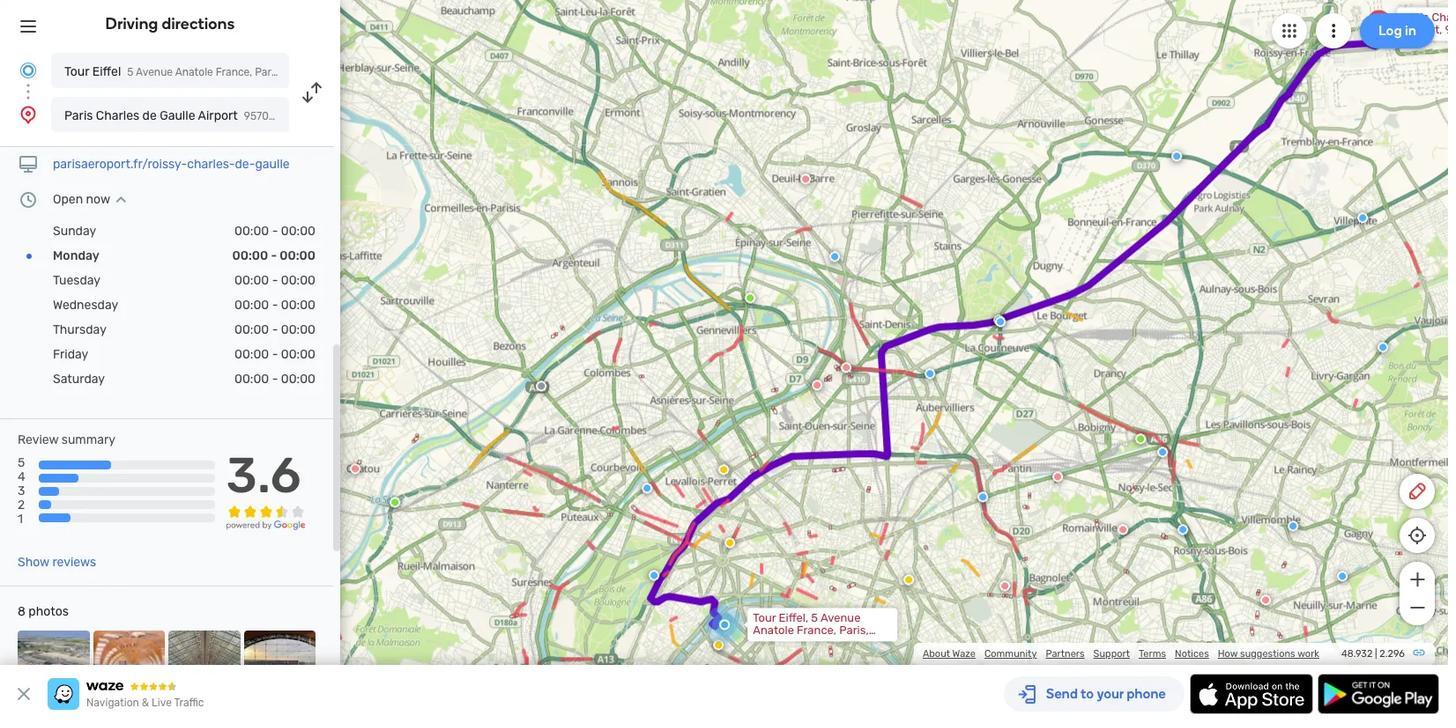 Task type: locate. For each thing, give the bounding box(es) containing it.
1 vertical spatial anatole
[[753, 625, 794, 638]]

france for eiffel,
[[753, 637, 790, 650]]

00:00 - 00:00 for friday
[[235, 347, 316, 362]]

2 horizontal spatial 5
[[812, 612, 818, 625]]

0 vertical spatial tour
[[64, 64, 89, 79]]

- for friday
[[272, 347, 278, 362]]

1 vertical spatial france,
[[797, 625, 837, 638]]

1 vertical spatial paris
[[64, 108, 93, 123]]

avenue inside tour eiffel, 5 avenue anatole france, paris, france
[[821, 612, 861, 625]]

airport
[[198, 108, 238, 123]]

france inside tour eiffel, 5 avenue anatole france, paris, france
[[753, 637, 790, 650]]

tour
[[64, 64, 89, 79], [753, 612, 776, 625]]

reviews
[[52, 556, 96, 571]]

0 horizontal spatial france,
[[216, 66, 252, 78]]

48.932 | 2.296
[[1342, 649, 1406, 660]]

paris, inside the tour eiffel 5 avenue anatole france, paris, france
[[255, 66, 282, 78]]

navigation & live traffic
[[86, 697, 204, 710]]

paris charles de gaulle airport
[[64, 108, 238, 123]]

eiffel
[[92, 64, 121, 79]]

paris inside paris cha
[[1403, 11, 1430, 24]]

photos
[[28, 605, 69, 620]]

1
[[18, 513, 23, 528]]

48.932
[[1342, 649, 1373, 660]]

1 horizontal spatial tour
[[753, 612, 776, 625]]

0 vertical spatial france
[[285, 66, 319, 78]]

5 inside tour eiffel, 5 avenue anatole france, paris, france
[[812, 612, 818, 625]]

0 vertical spatial 5
[[127, 66, 134, 78]]

00:00 - 00:00
[[235, 224, 316, 239], [232, 249, 316, 264], [235, 273, 316, 288], [235, 298, 316, 313], [235, 323, 316, 338], [235, 347, 316, 362], [235, 372, 316, 387]]

- for wednesday
[[272, 298, 278, 313]]

work
[[1298, 649, 1320, 660]]

paris inside button
[[64, 108, 93, 123]]

00:00 - 00:00 for saturday
[[235, 372, 316, 387]]

0 horizontal spatial 5
[[18, 456, 25, 471]]

tour eiffel 5 avenue anatole france, paris, france
[[64, 64, 319, 79]]

8
[[18, 605, 25, 620]]

0 vertical spatial chit chat image
[[745, 293, 756, 304]]

1 horizontal spatial france
[[753, 637, 790, 650]]

1 horizontal spatial paris
[[1403, 11, 1430, 24]]

friday
[[53, 347, 88, 362]]

- for tuesday
[[272, 273, 278, 288]]

- for saturday
[[272, 372, 278, 387]]

1 horizontal spatial france,
[[797, 625, 837, 638]]

0 horizontal spatial france
[[285, 66, 319, 78]]

1 vertical spatial 5
[[18, 456, 25, 471]]

1 vertical spatial france
[[753, 637, 790, 650]]

0 vertical spatial avenue
[[136, 66, 173, 78]]

about waze community partners support terms notices how suggestions work
[[923, 649, 1320, 660]]

paris
[[1403, 11, 1430, 24], [64, 108, 93, 123]]

0 vertical spatial france,
[[216, 66, 252, 78]]

tour eiffel, 5 avenue anatole france, paris, france
[[753, 612, 869, 650]]

-
[[272, 224, 278, 239], [271, 249, 277, 264], [272, 273, 278, 288], [272, 298, 278, 313], [272, 323, 278, 338], [272, 347, 278, 362], [272, 372, 278, 387]]

00:00
[[235, 224, 269, 239], [281, 224, 316, 239], [232, 249, 268, 264], [280, 249, 316, 264], [235, 273, 269, 288], [281, 273, 316, 288], [235, 298, 269, 313], [281, 298, 316, 313], [235, 323, 269, 338], [281, 323, 316, 338], [235, 347, 269, 362], [281, 347, 316, 362], [235, 372, 269, 387], [281, 372, 316, 387]]

0 vertical spatial paris,
[[255, 66, 282, 78]]

parisaeroport.fr/roissy-charles-de-gaulle link
[[53, 157, 290, 172]]

avenue
[[136, 66, 173, 78], [821, 612, 861, 625]]

1 horizontal spatial avenue
[[821, 612, 861, 625]]

5 right eiffel
[[127, 66, 134, 78]]

cha
[[1432, 11, 1449, 24]]

navigation
[[86, 697, 139, 710]]

tour left eiffel
[[64, 64, 89, 79]]

5 right eiffel, at the bottom of page
[[812, 612, 818, 625]]

8 photos
[[18, 605, 69, 620]]

how suggestions work link
[[1218, 649, 1320, 660]]

zoom in image
[[1407, 570, 1429, 591]]

road closed image
[[841, 363, 852, 373], [812, 380, 823, 391], [1053, 472, 1064, 483], [1118, 525, 1129, 536], [1000, 581, 1011, 592]]

paris left charles
[[64, 108, 93, 123]]

france for eiffel
[[285, 66, 319, 78]]

directions
[[162, 14, 235, 34]]

hazard image
[[719, 465, 729, 476], [725, 538, 736, 549], [904, 575, 915, 586], [714, 640, 724, 651]]

0 horizontal spatial paris,
[[255, 66, 282, 78]]

de-
[[235, 157, 255, 172]]

1 horizontal spatial chit chat image
[[745, 293, 756, 304]]

gaulle
[[160, 108, 195, 123]]

4
[[18, 470, 25, 485]]

terms link
[[1139, 649, 1167, 660]]

france inside the tour eiffel 5 avenue anatole france, paris, france
[[285, 66, 319, 78]]

0 vertical spatial road closed image
[[801, 174, 811, 185]]

live
[[152, 697, 172, 710]]

france,
[[216, 66, 252, 78], [797, 625, 837, 638]]

2 vertical spatial 5
[[812, 612, 818, 625]]

avenue up paris charles de gaulle airport
[[136, 66, 173, 78]]

france, inside tour eiffel, 5 avenue anatole france, paris, france
[[797, 625, 837, 638]]

chit chat image
[[1136, 434, 1146, 445]]

1 horizontal spatial paris,
[[840, 625, 869, 638]]

saturday
[[53, 372, 105, 387]]

notices link
[[1175, 649, 1210, 660]]

5 up "3"
[[18, 456, 25, 471]]

about waze link
[[923, 649, 976, 660]]

driving
[[105, 14, 158, 34]]

|
[[1376, 649, 1378, 660]]

avenue right eiffel, at the bottom of page
[[821, 612, 861, 625]]

- for thursday
[[272, 323, 278, 338]]

police image
[[996, 317, 1006, 327], [1378, 342, 1389, 353], [925, 369, 936, 379], [642, 484, 653, 494], [1288, 521, 1299, 532], [1338, 572, 1348, 582]]

paris cha
[[1403, 11, 1449, 49]]

monday
[[53, 249, 99, 264]]

chit chat image
[[745, 293, 756, 304], [390, 498, 401, 508]]

tour inside tour eiffel, 5 avenue anatole france, paris, france
[[753, 612, 776, 625]]

image 1 of paris charles de gaulle airport, roissy-en-france image
[[18, 631, 89, 703]]

0 vertical spatial paris
[[1403, 11, 1430, 24]]

1 vertical spatial paris,
[[840, 625, 869, 638]]

support link
[[1094, 649, 1130, 660]]

0 horizontal spatial tour
[[64, 64, 89, 79]]

0 horizontal spatial paris
[[64, 108, 93, 123]]

1 vertical spatial chit chat image
[[390, 498, 401, 508]]

0 horizontal spatial anatole
[[175, 66, 213, 78]]

00:00 - 00:00 for sunday
[[235, 224, 316, 239]]

1 horizontal spatial anatole
[[753, 625, 794, 638]]

paris, inside tour eiffel, 5 avenue anatole france, paris, france
[[840, 625, 869, 638]]

0 horizontal spatial road closed image
[[350, 464, 361, 475]]

partners
[[1046, 649, 1085, 660]]

tour left eiffel, at the bottom of page
[[753, 612, 776, 625]]

anatole inside the tour eiffel 5 avenue anatole france, paris, france
[[175, 66, 213, 78]]

0 vertical spatial anatole
[[175, 66, 213, 78]]

2 vertical spatial road closed image
[[1261, 596, 1272, 606]]

charles
[[96, 108, 139, 123]]

road closed image
[[801, 174, 811, 185], [350, 464, 361, 475], [1261, 596, 1272, 606]]

0 horizontal spatial avenue
[[136, 66, 173, 78]]

5
[[127, 66, 134, 78], [18, 456, 25, 471], [812, 612, 818, 625]]

1 vertical spatial avenue
[[821, 612, 861, 625]]

computer image
[[18, 154, 39, 175]]

&
[[142, 697, 149, 710]]

5 inside the tour eiffel 5 avenue anatole france, paris, france
[[127, 66, 134, 78]]

5 inside 5 4 3 2 1
[[18, 456, 25, 471]]

france
[[285, 66, 319, 78], [753, 637, 790, 650]]

paris,
[[255, 66, 282, 78], [840, 625, 869, 638]]

avenue inside the tour eiffel 5 avenue anatole france, paris, france
[[136, 66, 173, 78]]

tuesday
[[53, 273, 101, 288]]

1 horizontal spatial 5
[[127, 66, 134, 78]]

thursday
[[53, 323, 107, 338]]

community link
[[985, 649, 1037, 660]]

00:00 - 00:00 for monday
[[232, 249, 316, 264]]

open
[[53, 192, 83, 207]]

paris left cha
[[1403, 11, 1430, 24]]

tour for eiffel,
[[753, 612, 776, 625]]

police image
[[1172, 151, 1183, 162], [1358, 213, 1369, 223], [830, 252, 841, 262], [994, 315, 1005, 326], [1158, 447, 1169, 458], [978, 492, 989, 503], [1178, 525, 1189, 536], [649, 571, 660, 581]]

image 4 of paris charles de gaulle airport, roissy-en-france image
[[244, 631, 316, 703]]

clock image
[[18, 190, 39, 211]]

france, inside the tour eiffel 5 avenue anatole france, paris, france
[[216, 66, 252, 78]]

anatole
[[175, 66, 213, 78], [753, 625, 794, 638]]

eiffel,
[[779, 612, 809, 625]]

anatole inside tour eiffel, 5 avenue anatole france, paris, france
[[753, 625, 794, 638]]

1 vertical spatial tour
[[753, 612, 776, 625]]

paris charles de gaulle airport button
[[51, 97, 289, 132]]



Task type: vqa. For each thing, say whether or not it's contained in the screenshot.
"00:00 - 00:00" corresponding to Saturday
yes



Task type: describe. For each thing, give the bounding box(es) containing it.
france, for eiffel,
[[797, 625, 837, 638]]

00:00 - 00:00 for tuesday
[[235, 273, 316, 288]]

paris for paris cha
[[1403, 11, 1430, 24]]

3.6
[[226, 447, 301, 505]]

about
[[923, 649, 951, 660]]

now
[[86, 192, 110, 207]]

support
[[1094, 649, 1130, 660]]

2 horizontal spatial road closed image
[[1261, 596, 1272, 606]]

how
[[1218, 649, 1238, 660]]

00:00 - 00:00 for wednesday
[[235, 298, 316, 313]]

open now button
[[53, 192, 131, 207]]

gaulle
[[255, 157, 290, 172]]

anatole for eiffel,
[[753, 625, 794, 638]]

summary
[[62, 433, 116, 448]]

open now
[[53, 192, 110, 207]]

- for monday
[[271, 249, 277, 264]]

review summary
[[18, 433, 116, 448]]

de
[[142, 108, 157, 123]]

0 horizontal spatial chit chat image
[[390, 498, 401, 508]]

notices
[[1175, 649, 1210, 660]]

sunday
[[53, 224, 96, 239]]

1 vertical spatial road closed image
[[350, 464, 361, 475]]

5 for eiffel
[[127, 66, 134, 78]]

avenue for eiffel,
[[821, 612, 861, 625]]

x image
[[13, 684, 34, 705]]

2.296
[[1380, 649, 1406, 660]]

avenue for eiffel
[[136, 66, 173, 78]]

paris, for eiffel,
[[840, 625, 869, 638]]

paris for paris charles de gaulle airport
[[64, 108, 93, 123]]

community
[[985, 649, 1037, 660]]

00:00 - 00:00 for thursday
[[235, 323, 316, 338]]

location image
[[18, 104, 39, 125]]

tour for eiffel
[[64, 64, 89, 79]]

5 4 3 2 1
[[18, 456, 25, 528]]

5 for eiffel,
[[812, 612, 818, 625]]

image 2 of paris charles de gaulle airport, roissy-en-france image
[[93, 631, 165, 703]]

review
[[18, 433, 59, 448]]

terms
[[1139, 649, 1167, 660]]

3
[[18, 484, 25, 499]]

partners link
[[1046, 649, 1085, 660]]

chevron up image
[[110, 193, 131, 207]]

link image
[[1413, 646, 1427, 660]]

1 horizontal spatial road closed image
[[801, 174, 811, 185]]

anatole for eiffel
[[175, 66, 213, 78]]

show reviews
[[18, 556, 96, 571]]

zoom out image
[[1407, 598, 1429, 619]]

parisaeroport.fr/roissy-
[[53, 157, 187, 172]]

traffic
[[174, 697, 204, 710]]

pencil image
[[1407, 481, 1428, 503]]

accident image
[[536, 381, 547, 392]]

suggestions
[[1241, 649, 1296, 660]]

show
[[18, 556, 49, 571]]

waze
[[953, 649, 976, 660]]

- for sunday
[[272, 224, 278, 239]]

paris, for eiffel
[[255, 66, 282, 78]]

2
[[18, 499, 25, 514]]

wednesday
[[53, 298, 118, 313]]

parisaeroport.fr/roissy-charles-de-gaulle
[[53, 157, 290, 172]]

france, for eiffel
[[216, 66, 252, 78]]

driving directions
[[105, 14, 235, 34]]

current location image
[[18, 60, 39, 81]]

charles-
[[187, 157, 235, 172]]

image 3 of paris charles de gaulle airport, roissy-en-france image
[[168, 631, 240, 703]]



